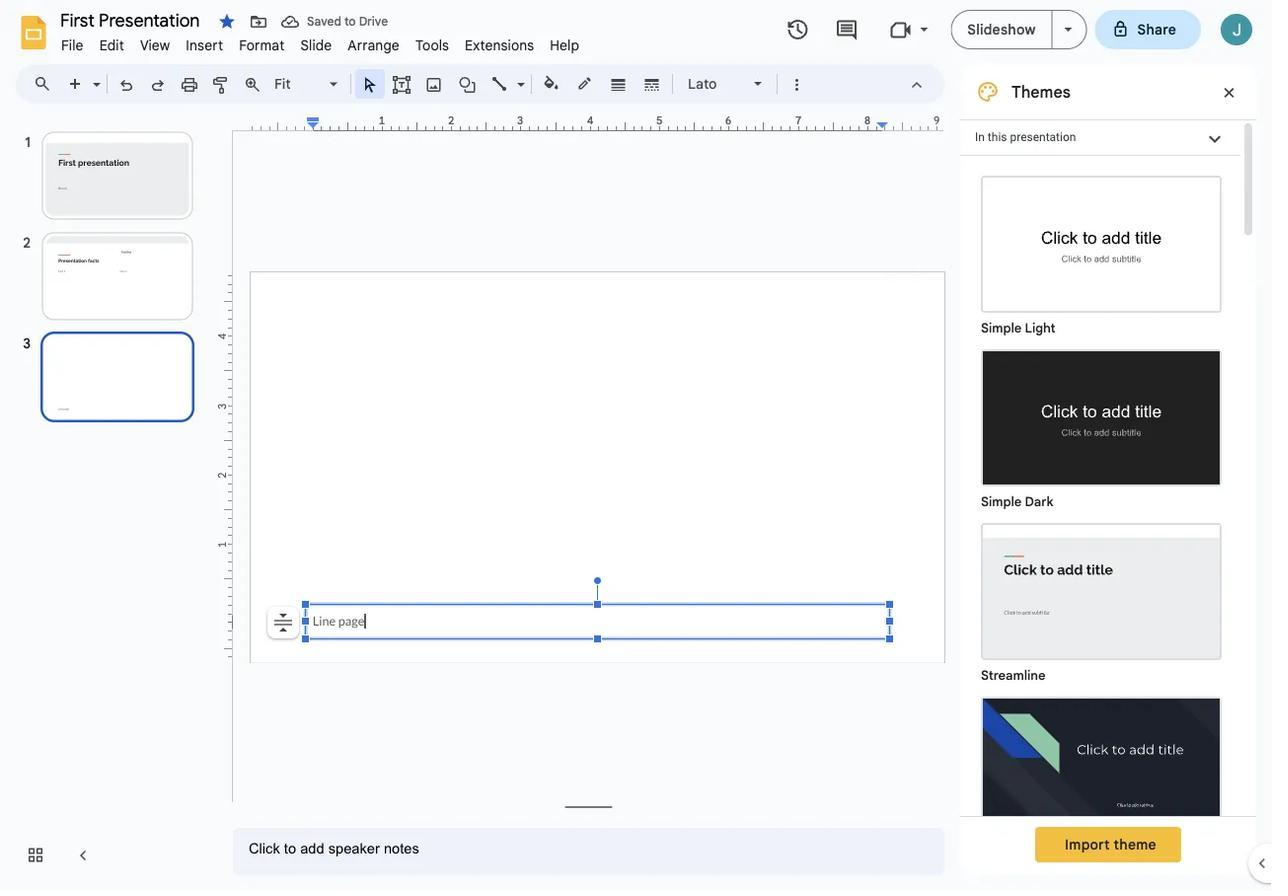 Task type: describe. For each thing, give the bounding box(es) containing it.
saved to drive
[[307, 14, 388, 29]]

in this presentation
[[975, 130, 1076, 144]]

edit
[[99, 37, 124, 54]]

presentation options image
[[1064, 28, 1072, 32]]

shape image
[[456, 70, 479, 98]]

menu bar inside menu bar banner
[[53, 26, 587, 58]]

import theme button
[[1035, 827, 1181, 863]]

Zoom text field
[[271, 70, 327, 98]]

lato
[[688, 75, 717, 92]]

help
[[550, 37, 579, 54]]

insert menu item
[[178, 34, 231, 57]]

border color: transparent image
[[574, 70, 597, 96]]

Star checkbox
[[213, 8, 241, 36]]

arrange menu item
[[340, 34, 407, 57]]

right margin image
[[878, 115, 944, 130]]

simple dark
[[981, 494, 1054, 510]]

Focus radio
[[971, 687, 1232, 861]]

themes application
[[0, 0, 1272, 891]]

this
[[988, 130, 1007, 144]]

view menu item
[[132, 34, 178, 57]]

format menu item
[[231, 34, 293, 57]]

option inside themes application
[[267, 607, 299, 639]]

share button
[[1095, 10, 1201, 49]]

focus image
[[983, 699, 1220, 832]]

in
[[975, 130, 985, 144]]

arrange
[[348, 37, 400, 54]]

shrink text on overflow image
[[269, 609, 297, 637]]

drive
[[359, 14, 388, 29]]

themes
[[1012, 82, 1071, 102]]

slideshow
[[968, 21, 1036, 38]]

simple for simple dark
[[981, 494, 1022, 510]]

streamline
[[981, 668, 1046, 683]]

extensions menu item
[[457, 34, 542, 57]]



Task type: vqa. For each thing, say whether or not it's contained in the screenshot.
topmost n
no



Task type: locate. For each thing, give the bounding box(es) containing it.
Simple Dark radio
[[971, 339, 1232, 513]]

0 vertical spatial simple
[[981, 320, 1022, 336]]

light
[[1025, 320, 1056, 336]]

menu bar
[[53, 26, 587, 58]]

slide menu item
[[293, 34, 340, 57]]

navigation
[[0, 112, 217, 891]]

simple left the light
[[981, 320, 1022, 336]]

left margin image
[[252, 115, 319, 130]]

1 vertical spatial simple
[[981, 494, 1022, 510]]

format
[[239, 37, 285, 54]]

main toolbar
[[58, 69, 812, 99]]

help menu item
[[542, 34, 587, 57]]

share
[[1137, 21, 1176, 38]]

font list. lato selected. option
[[688, 70, 742, 98]]

1 simple from the top
[[981, 320, 1022, 336]]

view
[[140, 37, 170, 54]]

saved
[[307, 14, 341, 29]]

menu bar containing file
[[53, 26, 587, 58]]

tools
[[415, 37, 449, 54]]

option group
[[960, 156, 1241, 891]]

slide
[[300, 37, 332, 54]]

Zoom field
[[268, 70, 346, 99]]

simple for simple light
[[981, 320, 1022, 336]]

Streamline radio
[[971, 513, 1232, 687]]

simple
[[981, 320, 1022, 336], [981, 494, 1022, 510]]

theme
[[1114, 836, 1157, 853]]

option
[[267, 607, 299, 639]]

option group inside themes "section"
[[960, 156, 1241, 891]]

simple inside radio
[[981, 494, 1022, 510]]

simple light
[[981, 320, 1056, 336]]

new slide with layout image
[[88, 71, 101, 78]]

navigation inside themes application
[[0, 112, 217, 891]]

file
[[61, 37, 84, 54]]

Rename text field
[[53, 8, 211, 32]]

Menus field
[[25, 70, 68, 98]]

themes section
[[960, 64, 1256, 891]]

insert
[[186, 37, 223, 54]]

extensions
[[465, 37, 534, 54]]

menu bar banner
[[0, 0, 1272, 891]]

presentation
[[1010, 130, 1076, 144]]

import
[[1065, 836, 1110, 853]]

edit menu item
[[91, 34, 132, 57]]

to
[[344, 14, 356, 29]]

import theme
[[1065, 836, 1157, 853]]

Simple Light radio
[[971, 166, 1232, 891]]

option group containing simple light
[[960, 156, 1241, 891]]

tools menu item
[[407, 34, 457, 57]]

insert image image
[[423, 70, 446, 98]]

simple inside option
[[981, 320, 1022, 336]]

2 simple from the top
[[981, 494, 1022, 510]]

simple left dark
[[981, 494, 1022, 510]]

saved to drive button
[[276, 8, 393, 36]]

border weight option
[[607, 70, 630, 98]]

fill color: transparent image
[[540, 70, 563, 96]]

in this presentation tab
[[960, 119, 1241, 156]]

slideshow button
[[951, 10, 1053, 49]]

file menu item
[[53, 34, 91, 57]]

dark
[[1025, 494, 1054, 510]]

border dash option
[[641, 70, 664, 98]]



